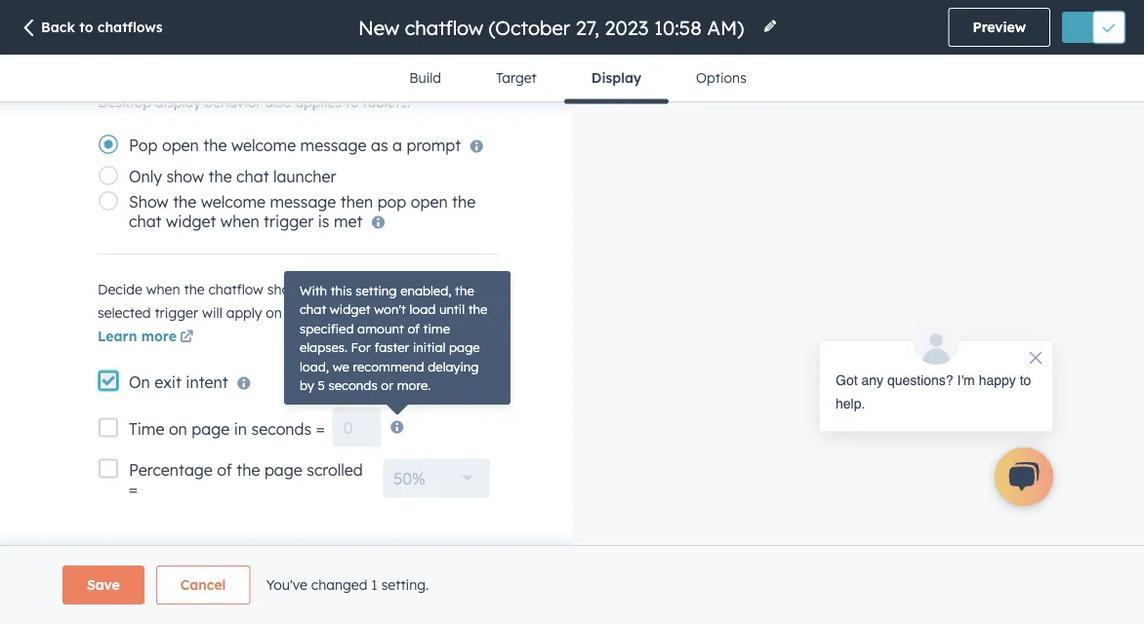 Task type: locate. For each thing, give the bounding box(es) containing it.
0 vertical spatial welcome
[[231, 136, 296, 156]]

widget down this
[[330, 302, 371, 318]]

as
[[371, 136, 388, 156]]

should
[[267, 282, 309, 299]]

help.
[[836, 396, 866, 412]]

the inside decide the chatflow's default state when triggers are met. desktop display behavior also applies to tablets.
[[146, 71, 167, 88]]

learn more
[[98, 328, 177, 346]]

met
[[334, 212, 363, 232]]

will
[[202, 305, 222, 322]]

the down prompt
[[452, 193, 476, 212]]

1 vertical spatial widget
[[330, 302, 371, 318]]

show
[[166, 167, 204, 187]]

to
[[79, 19, 93, 36], [346, 94, 359, 111], [364, 282, 377, 299], [1020, 373, 1032, 389]]

to inside button
[[79, 19, 93, 36]]

open up show
[[162, 136, 199, 156]]

decide up selected at left
[[98, 282, 142, 299]]

trigger left is
[[264, 212, 314, 232]]

this
[[331, 283, 352, 299]]

2 vertical spatial when
[[146, 282, 180, 299]]

0 horizontal spatial when
[[146, 282, 180, 299]]

to right the 'applies'
[[346, 94, 359, 111]]

link opens in a new window image
[[180, 327, 194, 350], [180, 332, 194, 346]]

0 horizontal spatial chat
[[129, 212, 162, 232]]

to up tablet,
[[364, 282, 377, 299]]

initial
[[413, 340, 446, 356]]

the up will at the left of the page
[[184, 282, 205, 299]]

open right pop
[[411, 193, 448, 212]]

in
[[234, 420, 247, 439]]

the right until
[[469, 302, 488, 318]]

chat down with
[[300, 302, 326, 318]]

when inside decide the chatflow's default state when triggers are met. desktop display behavior also applies to tablets.
[[325, 71, 359, 88]]

1 decide from the top
[[98, 71, 142, 88]]

of down load
[[408, 321, 420, 337]]

0 horizontal spatial on
[[169, 420, 187, 439]]

the down in
[[237, 461, 260, 480]]

chat left launcher
[[236, 167, 269, 187]]

appear
[[313, 282, 360, 299]]

1 horizontal spatial on
[[266, 305, 282, 322]]

desktop
[[98, 94, 151, 111]]

widget
[[166, 212, 216, 232], [330, 302, 371, 318]]

seconds
[[329, 378, 378, 394], [252, 420, 312, 439]]

back to chatflows
[[41, 19, 163, 36]]

2 vertical spatial chat
[[300, 302, 326, 318]]

met.
[[442, 71, 470, 88]]

setting.
[[381, 577, 429, 594]]

1 vertical spatial open
[[411, 193, 448, 212]]

0 horizontal spatial widget
[[166, 212, 216, 232]]

time on page in seconds =
[[129, 420, 325, 439]]

1 horizontal spatial trigger
[[264, 212, 314, 232]]

page
[[449, 340, 480, 356], [192, 420, 230, 439], [265, 461, 303, 480]]

faster
[[374, 340, 410, 356]]

None text field
[[333, 409, 382, 448]]

launcher
[[273, 167, 336, 187]]

triggers
[[363, 71, 413, 88]]

0 vertical spatial widget
[[166, 212, 216, 232]]

1 horizontal spatial widget
[[330, 302, 371, 318]]

pop
[[129, 136, 158, 156]]

welcome down only show the chat launcher
[[201, 193, 266, 212]]

when up selected at left
[[146, 282, 180, 299]]

to inside decide when the chatflow should appear to visitors. the selected trigger will apply on desktop, tablet, and mobile.
[[364, 282, 377, 299]]

the up until
[[455, 283, 474, 299]]

display
[[592, 69, 642, 86]]

the
[[434, 282, 457, 299]]

2 decide from the top
[[98, 282, 142, 299]]

state
[[289, 71, 321, 88]]

prompt
[[407, 136, 461, 156]]

on down should
[[266, 305, 282, 322]]

with this setting enabled, the chat widget won't load until the specified amount of time elapses. for faster initial page load, we recommend delaying by 5 seconds or more.
[[300, 283, 488, 394]]

trigger inside show the welcome message then pop open the chat widget when trigger is met
[[264, 212, 314, 232]]

0 horizontal spatial of
[[217, 461, 232, 480]]

0 vertical spatial of
[[408, 321, 420, 337]]

= down the time
[[129, 480, 138, 500]]

2 horizontal spatial page
[[449, 340, 480, 356]]

0 horizontal spatial trigger
[[155, 305, 198, 322]]

delaying
[[428, 359, 479, 375]]

2 horizontal spatial when
[[325, 71, 359, 88]]

message down launcher
[[270, 193, 336, 212]]

are
[[417, 71, 438, 88]]

1 horizontal spatial when
[[221, 212, 259, 232]]

1 vertical spatial on
[[169, 420, 187, 439]]

1 horizontal spatial chat
[[236, 167, 269, 187]]

1 vertical spatial =
[[129, 480, 138, 500]]

decide for decide when the chatflow should appear to visitors. the selected trigger will apply on desktop, tablet, and mobile.
[[98, 282, 142, 299]]

widget inside with this setting enabled, the chat widget won't load until the specified amount of time elapses. for faster initial page load, we recommend delaying by 5 seconds or more.
[[330, 302, 371, 318]]

decide for decide the chatflow's default state when triggers are met. desktop display behavior also applies to tablets.
[[98, 71, 142, 88]]

1 horizontal spatial open
[[411, 193, 448, 212]]

seconds right in
[[252, 420, 312, 439]]

on right the time
[[169, 420, 187, 439]]

when inside decide when the chatflow should appear to visitors. the selected trigger will apply on desktop, tablet, and mobile.
[[146, 282, 180, 299]]

1 vertical spatial decide
[[98, 282, 142, 299]]

message up launcher
[[300, 136, 367, 156]]

specified
[[300, 321, 354, 337]]

pop
[[378, 193, 407, 212]]

1 horizontal spatial of
[[408, 321, 420, 337]]

0 horizontal spatial page
[[192, 420, 230, 439]]

page up delaying
[[449, 340, 480, 356]]

of
[[408, 321, 420, 337], [217, 461, 232, 480]]

chatflow's
[[171, 71, 235, 88]]

1 horizontal spatial seconds
[[329, 378, 378, 394]]

tab panel
[[82, 36, 514, 514]]

2 horizontal spatial chat
[[300, 302, 326, 318]]

0 vertical spatial trigger
[[264, 212, 314, 232]]

0 vertical spatial open
[[162, 136, 199, 156]]

to right happy
[[1020, 373, 1032, 389]]

percentage of the page scrolled =
[[129, 461, 363, 500]]

0 vertical spatial seconds
[[329, 378, 378, 394]]

1 horizontal spatial =
[[316, 420, 325, 439]]

open
[[162, 136, 199, 156], [411, 193, 448, 212]]

= up scrolled
[[316, 420, 325, 439]]

page left scrolled
[[265, 461, 303, 480]]

load
[[410, 302, 436, 318]]

recommend
[[353, 359, 424, 375]]

decide
[[98, 71, 142, 88], [98, 282, 142, 299]]

0 vertical spatial when
[[325, 71, 359, 88]]

welcome up only show the chat launcher
[[231, 136, 296, 156]]

pop open the welcome message as a prompt
[[129, 136, 461, 156]]

welcome
[[231, 136, 296, 156], [201, 193, 266, 212]]

display button
[[564, 55, 669, 104]]

on
[[266, 305, 282, 322], [169, 420, 187, 439]]

0 vertical spatial page
[[449, 340, 480, 356]]

navigation
[[382, 55, 774, 104]]

1 vertical spatial welcome
[[201, 193, 266, 212]]

1 horizontal spatial page
[[265, 461, 303, 480]]

1 vertical spatial trigger
[[155, 305, 198, 322]]

1 vertical spatial when
[[221, 212, 259, 232]]

chat down the only
[[129, 212, 162, 232]]

trigger
[[264, 212, 314, 232], [155, 305, 198, 322]]

exit
[[155, 373, 182, 392]]

when up the 'applies'
[[325, 71, 359, 88]]

on exit intent
[[129, 373, 228, 392]]

to inside got any questions? i'm happy to help.
[[1020, 373, 1032, 389]]

of down time on page in seconds = at the left bottom of the page
[[217, 461, 232, 480]]

with
[[300, 283, 327, 299]]

1 vertical spatial of
[[217, 461, 232, 480]]

decide up the desktop
[[98, 71, 142, 88]]

= for time on page in seconds =
[[316, 420, 325, 439]]

tablets.
[[363, 94, 410, 111]]

0 horizontal spatial open
[[162, 136, 199, 156]]

1 link opens in a new window image from the top
[[180, 327, 194, 350]]

happy
[[979, 373, 1016, 389]]

1 vertical spatial chat
[[129, 212, 162, 232]]

is
[[318, 212, 330, 232]]

got any questions? i'm happy to help. status
[[836, 369, 1037, 416]]

page inside with this setting enabled, the chat widget won't load until the specified amount of time elapses. for faster initial page load, we recommend delaying by 5 seconds or more.
[[449, 340, 480, 356]]

0 vertical spatial =
[[316, 420, 325, 439]]

widget down show
[[166, 212, 216, 232]]

the inside percentage of the page scrolled =
[[237, 461, 260, 480]]

1 vertical spatial message
[[270, 193, 336, 212]]

decide when the chatflow should appear to visitors. the selected trigger will apply on desktop, tablet, and mobile.
[[98, 282, 465, 322]]

0 horizontal spatial seconds
[[252, 420, 312, 439]]

won't
[[374, 302, 406, 318]]

when down only show the chat launcher
[[221, 212, 259, 232]]

preview
[[973, 19, 1026, 36]]

2 link opens in a new window image from the top
[[180, 332, 194, 346]]

load,
[[300, 359, 329, 375]]

0 horizontal spatial =
[[129, 480, 138, 500]]

0 vertical spatial decide
[[98, 71, 142, 88]]

by
[[300, 378, 314, 394]]

cancel button
[[156, 566, 250, 605]]

page left in
[[192, 420, 230, 439]]

and
[[390, 305, 415, 322]]

we
[[333, 359, 349, 375]]

decide inside decide the chatflow's default state when triggers are met. desktop display behavior also applies to tablets.
[[98, 71, 142, 88]]

seconds down we
[[329, 378, 378, 394]]

applies
[[295, 94, 342, 111]]

widget inside show the welcome message then pop open the chat widget when trigger is met
[[166, 212, 216, 232]]

50%
[[394, 470, 425, 489]]

None field
[[356, 14, 751, 41]]

= inside percentage of the page scrolled =
[[129, 480, 138, 500]]

message
[[300, 136, 367, 156], [270, 193, 336, 212]]

2 vertical spatial page
[[265, 461, 303, 480]]

the right show
[[208, 167, 232, 187]]

time
[[129, 420, 164, 439]]

show the welcome message then pop open the chat widget when trigger is met
[[129, 193, 476, 232]]

trigger up the more
[[155, 305, 198, 322]]

0 vertical spatial on
[[266, 305, 282, 322]]

to inside decide the chatflow's default state when triggers are met. desktop display behavior also applies to tablets.
[[346, 94, 359, 111]]

decide inside decide when the chatflow should appear to visitors. the selected trigger will apply on desktop, tablet, and mobile.
[[98, 282, 142, 299]]

the up display
[[146, 71, 167, 88]]

link opens in a new window image inside learn more 'link'
[[180, 332, 194, 346]]

chat
[[236, 167, 269, 187], [129, 212, 162, 232], [300, 302, 326, 318]]

setting
[[356, 283, 397, 299]]

to right back
[[79, 19, 93, 36]]

learn more link
[[98, 327, 197, 350]]

open inside show the welcome message then pop open the chat widget when trigger is met
[[411, 193, 448, 212]]



Task type: describe. For each thing, give the bounding box(es) containing it.
for
[[351, 340, 371, 356]]

chat inside show the welcome message then pop open the chat widget when trigger is met
[[129, 212, 162, 232]]

display
[[155, 94, 201, 111]]

50% button
[[383, 460, 490, 499]]

1
[[371, 577, 378, 594]]

got any questions? i'm happy to help.
[[836, 373, 1032, 412]]

scrolled
[[307, 461, 363, 480]]

until
[[439, 302, 465, 318]]

0 vertical spatial message
[[300, 136, 367, 156]]

desktop,
[[286, 305, 341, 322]]

visitors.
[[381, 282, 430, 299]]

any
[[862, 373, 884, 389]]

1 vertical spatial seconds
[[252, 420, 312, 439]]

0 vertical spatial chat
[[236, 167, 269, 187]]

got
[[836, 373, 858, 389]]

intent
[[186, 373, 228, 392]]

apply
[[226, 305, 262, 322]]

options
[[696, 69, 747, 86]]

on inside decide when the chatflow should appear to visitors. the selected trigger will apply on desktop, tablet, and mobile.
[[266, 305, 282, 322]]

changed
[[311, 577, 368, 594]]

save
[[87, 577, 120, 594]]

welcome message status
[[800, 318, 1054, 433]]

the inside decide when the chatflow should appear to visitors. the selected trigger will apply on desktop, tablet, and mobile.
[[184, 282, 205, 299]]

show
[[129, 193, 169, 212]]

preview button
[[949, 8, 1051, 47]]

the up only show the chat launcher
[[203, 136, 227, 156]]

questions?
[[888, 373, 954, 389]]

percentage
[[129, 461, 213, 480]]

when inside show the welcome message then pop open the chat widget when trigger is met
[[221, 212, 259, 232]]

a
[[393, 136, 402, 156]]

page inside percentage of the page scrolled =
[[265, 461, 303, 480]]

options button
[[669, 55, 774, 102]]

time
[[423, 321, 450, 337]]

you've
[[266, 577, 308, 594]]

then
[[341, 193, 373, 212]]

tab panel containing pop open the welcome message as a prompt
[[82, 36, 514, 514]]

back
[[41, 19, 75, 36]]

got any questions? i'm happy to help. button
[[819, 318, 1054, 433]]

default
[[239, 71, 285, 88]]

behavior
[[205, 94, 261, 111]]

seconds inside with this setting enabled, the chat widget won't load until the specified amount of time elapses. for faster initial page load, we recommend delaying by 5 seconds or more.
[[329, 378, 378, 394]]

chatflow
[[208, 282, 263, 299]]

message inside show the welcome message then pop open the chat widget when trigger is met
[[270, 193, 336, 212]]

target
[[496, 69, 537, 86]]

you've changed 1 setting.
[[266, 577, 429, 594]]

navigation containing build
[[382, 55, 774, 104]]

tablet,
[[345, 305, 386, 322]]

5
[[318, 378, 325, 394]]

or
[[381, 378, 394, 394]]

the down show
[[173, 193, 197, 212]]

amount
[[358, 321, 404, 337]]

enabled,
[[400, 283, 452, 299]]

chatflows
[[97, 19, 163, 36]]

build button
[[382, 55, 469, 102]]

only
[[129, 167, 162, 187]]

more.
[[397, 378, 431, 394]]

mobile.
[[418, 305, 465, 322]]

more
[[141, 328, 177, 346]]

chat inside with this setting enabled, the chat widget won't load until the specified amount of time elapses. for faster initial page load, we recommend delaying by 5 seconds or more.
[[300, 302, 326, 318]]

elapses.
[[300, 340, 348, 356]]

i'm
[[957, 373, 975, 389]]

build
[[409, 69, 441, 86]]

of inside with this setting enabled, the chat widget won't load until the specified amount of time elapses. for faster initial page load, we recommend delaying by 5 seconds or more.
[[408, 321, 420, 337]]

target button
[[469, 55, 564, 102]]

1 vertical spatial page
[[192, 420, 230, 439]]

save button
[[62, 566, 144, 605]]

selected
[[98, 305, 151, 322]]

learn
[[98, 328, 137, 346]]

trigger inside decide when the chatflow should appear to visitors. the selected trigger will apply on desktop, tablet, and mobile.
[[155, 305, 198, 322]]

of inside percentage of the page scrolled =
[[217, 461, 232, 480]]

on
[[129, 373, 150, 392]]

decide the chatflow's default state when triggers are met. desktop display behavior also applies to tablets.
[[98, 71, 470, 111]]

back to chatflows button
[[20, 18, 163, 39]]

only show the chat launcher
[[129, 167, 336, 187]]

welcome inside show the welcome message then pop open the chat widget when trigger is met
[[201, 193, 266, 212]]

cancel
[[180, 577, 226, 594]]

none text field inside tab panel
[[333, 409, 382, 448]]

= for percentage of the page scrolled =
[[129, 480, 138, 500]]



Task type: vqa. For each thing, say whether or not it's contained in the screenshot.
left chatbots
no



